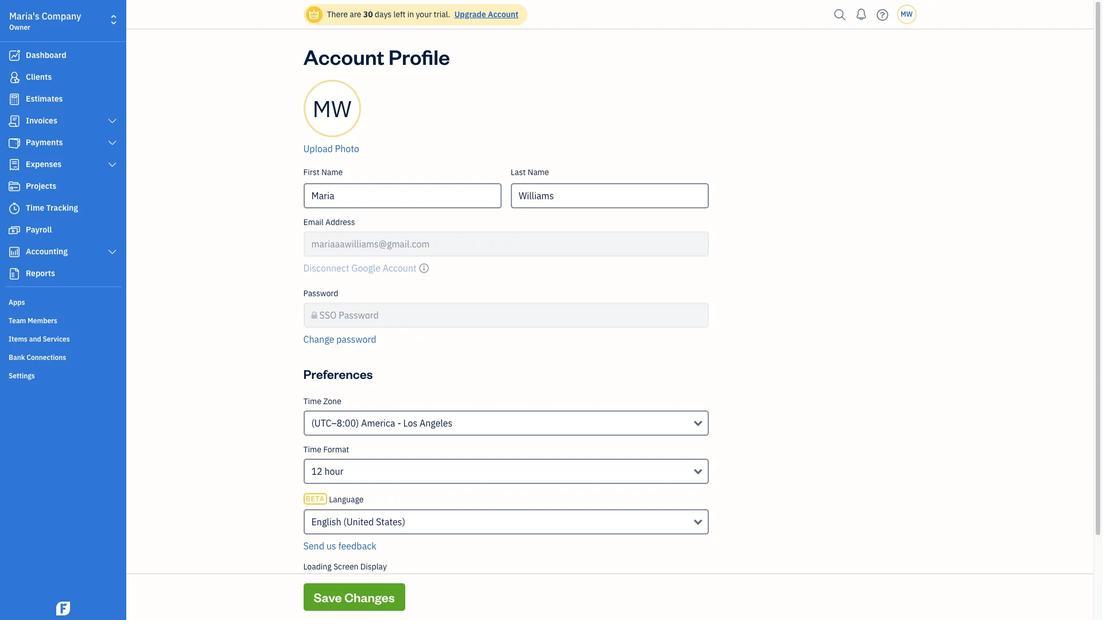 Task type: locate. For each thing, give the bounding box(es) containing it.
mw inside dropdown button
[[901, 10, 913, 18]]

your right when
[[405, 605, 421, 615]]

address
[[326, 217, 355, 227]]

upgrade account link
[[452, 9, 519, 20]]

Language field
[[303, 509, 709, 535]]

1 vertical spatial your
[[405, 605, 421, 615]]

time tracking
[[26, 203, 78, 213]]

account right upgrade
[[488, 9, 519, 20]]

search image
[[831, 6, 849, 23]]

lock image
[[311, 308, 317, 322]]

change
[[303, 334, 334, 345]]

what
[[332, 605, 350, 615]]

chevron large down image down payroll link
[[107, 247, 118, 257]]

your
[[416, 9, 432, 20], [405, 605, 421, 615]]

1 name from the left
[[321, 167, 343, 177]]

First Name text field
[[303, 183, 502, 208]]

beta language
[[306, 494, 364, 505]]

password up the lock 'image' in the left of the page
[[303, 288, 338, 299]]

time left zone
[[303, 396, 321, 406]]

account profile element
[[299, 80, 714, 355]]

payroll
[[26, 224, 52, 235]]

client image
[[7, 72, 21, 83]]

there
[[327, 9, 348, 20]]

profile
[[389, 43, 450, 70]]

tracking
[[46, 203, 78, 213]]

team
[[9, 316, 26, 325]]

0 vertical spatial password
[[303, 288, 338, 299]]

chevron large down image up chevron large down image
[[107, 117, 118, 126]]

1 vertical spatial password
[[339, 309, 379, 321]]

apps
[[9, 298, 25, 307]]

settings link
[[3, 367, 123, 384]]

password
[[336, 334, 376, 345]]

your right in
[[416, 9, 432, 20]]

1 vertical spatial chevron large down image
[[107, 160, 118, 169]]

(utc–8:00) america - los angeles
[[311, 417, 453, 429]]

chevron large down image for invoices
[[107, 117, 118, 126]]

bank connections
[[9, 353, 66, 362]]

reports
[[26, 268, 55, 278]]

time
[[26, 203, 44, 213], [303, 396, 321, 406], [303, 444, 321, 455]]

1 chevron large down image from the top
[[107, 117, 118, 126]]

members
[[28, 316, 57, 325]]

2 name from the left
[[528, 167, 549, 177]]

items
[[9, 335, 27, 343]]

12
[[311, 466, 322, 477]]

dashboard image
[[7, 50, 21, 61]]

loading
[[303, 561, 332, 572]]

Time Zone field
[[303, 411, 709, 436]]

send us feedback
[[303, 540, 376, 552]]

estimates link
[[3, 89, 123, 110]]

1 horizontal spatial mw
[[901, 10, 913, 18]]

password up password
[[339, 309, 379, 321]]

name right first
[[321, 167, 343, 177]]

account
[[423, 605, 451, 615]]

time zone
[[303, 396, 341, 406]]

report image
[[7, 268, 21, 280]]

2 chevron large down image from the top
[[107, 160, 118, 169]]

choose
[[303, 605, 330, 615]]

12 hour
[[311, 466, 344, 477]]

mw up upload photo
[[313, 94, 352, 123]]

0 vertical spatial chevron large down image
[[107, 117, 118, 126]]

chevron large down image inside accounting "link"
[[107, 247, 118, 257]]

name right last
[[528, 167, 549, 177]]

mw inside account profile element
[[313, 94, 352, 123]]

chevron large down image
[[107, 117, 118, 126], [107, 160, 118, 169], [107, 247, 118, 257]]

account
[[488, 9, 519, 20], [303, 43, 385, 70]]

save changes button
[[303, 583, 405, 611]]

loading screen display
[[303, 561, 387, 572]]

time for 12 hour
[[303, 444, 321, 455]]

chevron large down image down chevron large down image
[[107, 160, 118, 169]]

mw button
[[897, 5, 917, 24]]

first name
[[303, 167, 343, 177]]

clients link
[[3, 67, 123, 88]]

estimates
[[26, 94, 63, 104]]

invoices link
[[3, 111, 123, 131]]

1 horizontal spatial account
[[488, 9, 519, 20]]

1 vertical spatial mw
[[313, 94, 352, 123]]

account down there
[[303, 43, 385, 70]]

days
[[375, 9, 392, 20]]

accounting link
[[3, 242, 123, 262]]

clients
[[26, 72, 52, 82]]

bank
[[9, 353, 25, 362]]

connections
[[27, 353, 66, 362]]

los
[[403, 417, 418, 429]]

notifications image
[[852, 3, 871, 26]]

0 vertical spatial account
[[488, 9, 519, 20]]

3 chevron large down image from the top
[[107, 247, 118, 257]]

invoices
[[26, 115, 57, 126]]

save changes
[[314, 589, 395, 605]]

and
[[29, 335, 41, 343]]

1 vertical spatial account
[[303, 43, 385, 70]]

english (united states)
[[311, 516, 405, 528]]

in
[[407, 9, 414, 20]]

2 vertical spatial chevron large down image
[[107, 247, 118, 257]]

0 horizontal spatial name
[[321, 167, 343, 177]]

time right timer icon
[[26, 203, 44, 213]]

0 horizontal spatial mw
[[313, 94, 352, 123]]

1 vertical spatial time
[[303, 396, 321, 406]]

2 vertical spatial time
[[303, 444, 321, 455]]

are
[[350, 9, 361, 20]]

time format
[[303, 444, 349, 455]]

zone
[[323, 396, 341, 406]]

time up 12
[[303, 444, 321, 455]]

1 horizontal spatial name
[[528, 167, 549, 177]]

0 vertical spatial mw
[[901, 10, 913, 18]]

there are 30 days left in your trial. upgrade account
[[327, 9, 519, 20]]

change password button
[[303, 332, 376, 346]]

time tracking link
[[3, 198, 123, 219]]

mw right go to help icon
[[901, 10, 913, 18]]

us
[[327, 540, 336, 552]]

0 vertical spatial time
[[26, 203, 44, 213]]

expenses
[[26, 159, 62, 169]]

chart image
[[7, 246, 21, 258]]

mw
[[901, 10, 913, 18], [313, 94, 352, 123]]

Time Format field
[[303, 459, 709, 484]]

name
[[321, 167, 343, 177], [528, 167, 549, 177]]

expense image
[[7, 159, 21, 171]]

estimate image
[[7, 94, 21, 105]]

send
[[303, 540, 324, 552]]

email address
[[303, 217, 355, 227]]

chevron large down image
[[107, 138, 118, 148]]



Task type: describe. For each thing, give the bounding box(es) containing it.
angeles
[[420, 417, 453, 429]]

sso
[[320, 309, 337, 321]]

is
[[453, 605, 459, 615]]

money image
[[7, 224, 21, 236]]

projects link
[[3, 176, 123, 197]]

your inside the preferences element
[[405, 605, 421, 615]]

services
[[43, 335, 70, 343]]

screen
[[334, 561, 359, 572]]

reports link
[[3, 264, 123, 284]]

account profile
[[303, 43, 450, 70]]

items and services
[[9, 335, 70, 343]]

bank connections link
[[3, 348, 123, 366]]

feedback
[[338, 540, 376, 552]]

time for (utc–8:00)
[[303, 396, 321, 406]]

crown image
[[308, 8, 320, 20]]

payroll link
[[3, 220, 123, 241]]

company
[[42, 10, 81, 22]]

name for first name
[[321, 167, 343, 177]]

team members
[[9, 316, 57, 325]]

invoice image
[[7, 115, 21, 127]]

chevron large down image for expenses
[[107, 160, 118, 169]]

display
[[360, 561, 387, 572]]

send us feedback link
[[303, 540, 376, 552]]

when
[[383, 605, 403, 615]]

first
[[303, 167, 320, 177]]

email
[[303, 217, 324, 227]]

last
[[511, 167, 526, 177]]

-
[[398, 417, 401, 429]]

maria's
[[9, 10, 39, 22]]

appears
[[352, 605, 381, 615]]

upload photo
[[303, 143, 359, 154]]

english
[[311, 516, 341, 528]]

payments link
[[3, 133, 123, 153]]

dashboard
[[26, 50, 66, 60]]

Email Address email field
[[303, 231, 709, 257]]

trial.
[[434, 9, 450, 20]]

info image
[[419, 261, 429, 275]]

payment image
[[7, 137, 21, 149]]

0 horizontal spatial password
[[303, 288, 338, 299]]

Last Name text field
[[511, 183, 709, 208]]

1 horizontal spatial password
[[339, 309, 379, 321]]

dashboard link
[[3, 45, 123, 66]]

format
[[323, 444, 349, 455]]

loading.
[[461, 605, 490, 615]]

0 vertical spatial your
[[416, 9, 432, 20]]

last name
[[511, 167, 549, 177]]

freshbooks image
[[54, 602, 72, 615]]

(united
[[344, 516, 374, 528]]

language
[[329, 494, 364, 505]]

change password
[[303, 334, 376, 345]]

settings
[[9, 371, 35, 380]]

name for last name
[[528, 167, 549, 177]]

owner
[[9, 23, 30, 32]]

beta
[[306, 494, 325, 503]]

upload
[[303, 143, 333, 154]]

left
[[394, 9, 406, 20]]

apps link
[[3, 293, 123, 311]]

accounting
[[26, 246, 68, 257]]

expenses link
[[3, 154, 123, 175]]

payments
[[26, 137, 63, 148]]

chevron large down image for accounting
[[107, 247, 118, 257]]

photo
[[335, 143, 359, 154]]

choose what appears when your account is loading.
[[303, 605, 490, 615]]

projects
[[26, 181, 56, 191]]

items and services link
[[3, 330, 123, 347]]

project image
[[7, 181, 21, 192]]

team members link
[[3, 312, 123, 329]]

0 horizontal spatial account
[[303, 43, 385, 70]]

sso password
[[320, 309, 379, 321]]

main element
[[0, 0, 155, 620]]

maria's company owner
[[9, 10, 81, 32]]

30
[[363, 9, 373, 20]]

hour
[[325, 466, 344, 477]]

upgrade
[[455, 9, 486, 20]]

preferences element
[[299, 396, 714, 620]]

changes
[[344, 589, 395, 605]]

save
[[314, 589, 342, 605]]

states)
[[376, 516, 405, 528]]

time inside main element
[[26, 203, 44, 213]]

america
[[361, 417, 395, 429]]

preferences
[[303, 366, 373, 382]]

go to help image
[[874, 6, 892, 23]]

(utc–8:00)
[[311, 417, 359, 429]]

timer image
[[7, 203, 21, 214]]



Task type: vqa. For each thing, say whether or not it's contained in the screenshot.
the bottom you
no



